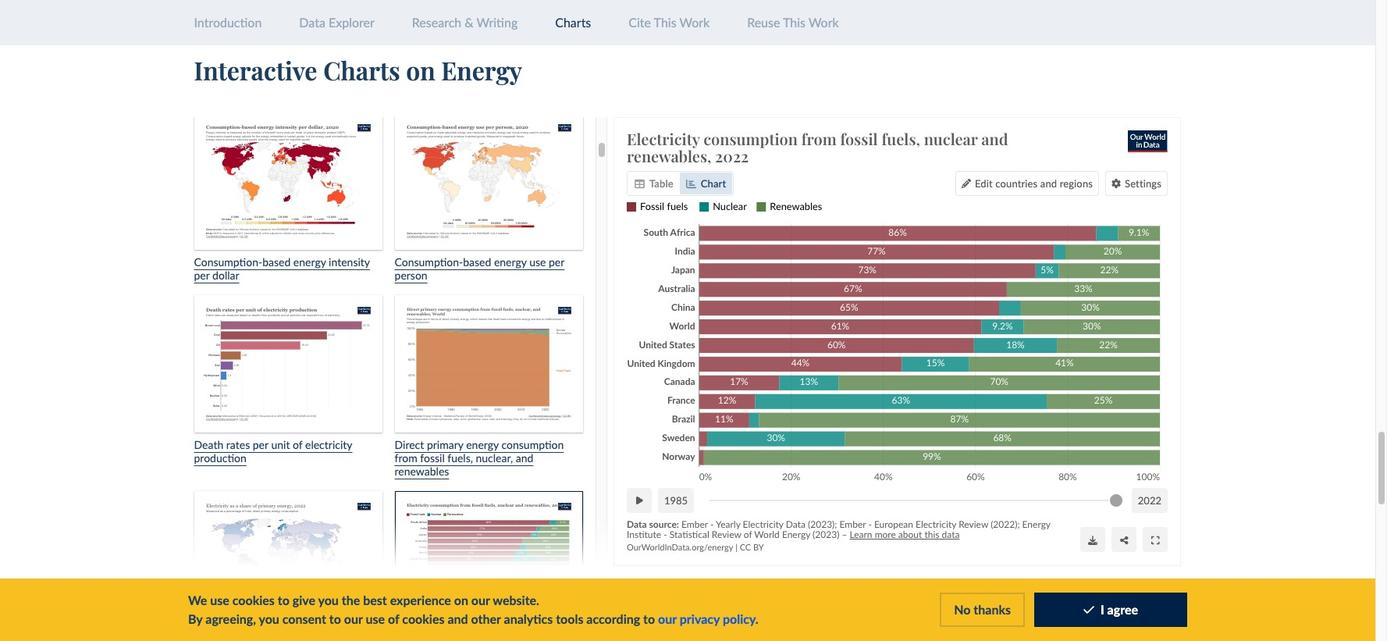 Task type: locate. For each thing, give the bounding box(es) containing it.
our left privacy
[[658, 611, 677, 626]]

energy right world
[[782, 529, 811, 541]]

ember up ourworldindata.org/energy | cc by
[[682, 519, 708, 530]]

2 horizontal spatial use
[[530, 256, 546, 269]]

on down the research
[[406, 53, 436, 87]]

regions
[[1060, 177, 1093, 190]]

based inside consumption-based energy intensity per dollar
[[263, 256, 291, 269]]

2022 up chart
[[715, 145, 749, 166]]

and inside direct primary energy consumption from fossil fuels, nuclear, and renewables
[[516, 452, 534, 465]]

based right the person at the left top
[[463, 256, 491, 269]]

about
[[899, 529, 922, 541]]

0 horizontal spatial you
[[259, 611, 279, 626]]

0 horizontal spatial consumption-
[[194, 256, 263, 269]]

you left 'consent'
[[259, 611, 279, 626]]

data down play icon
[[627, 519, 647, 530]]

on right "experience"
[[454, 593, 468, 608]]

ember right (2023)
[[840, 519, 866, 530]]

rates
[[226, 438, 250, 452]]

and
[[982, 128, 1009, 149], [1041, 177, 1057, 190], [516, 452, 534, 465], [448, 611, 468, 626]]

chart 20 of 241
[[854, 587, 941, 601]]

per
[[549, 256, 565, 269], [194, 269, 210, 282], [253, 438, 268, 452]]

this
[[925, 529, 940, 541]]

give
[[293, 593, 315, 608]]

based for dollar
[[263, 256, 291, 269]]

european
[[875, 519, 914, 530]]

work
[[680, 15, 710, 30], [809, 15, 839, 30]]

2 this from the left
[[783, 15, 806, 30]]

of up "cc"
[[744, 529, 752, 541]]

2 work from the left
[[809, 15, 839, 30]]

0 horizontal spatial use
[[210, 593, 229, 608]]

1 horizontal spatial data
[[627, 519, 647, 530]]

electricity up "table"
[[627, 128, 700, 149]]

energy inside consumption-based energy intensity per dollar
[[293, 256, 326, 269]]

website.
[[493, 593, 539, 608]]

work right the reuse
[[809, 15, 839, 30]]

- left the more on the right
[[869, 519, 872, 530]]

0 horizontal spatial from
[[395, 452, 418, 465]]

0 vertical spatial you
[[318, 593, 339, 608]]

1 horizontal spatial our
[[471, 593, 490, 608]]

1 horizontal spatial cookies
[[402, 611, 445, 626]]

1 horizontal spatial energy
[[782, 529, 811, 541]]

1 this from the left
[[654, 15, 677, 30]]

and inside electricity consumption from fossil fuels, nuclear and renewables, 2022
[[982, 128, 1009, 149]]

consumption inside electricity consumption from fossil fuels, nuclear and renewables, 2022
[[704, 128, 798, 149]]

fuels, inside direct primary energy consumption from fossil fuels, nuclear, and renewables
[[448, 452, 473, 465]]

to left give
[[278, 593, 290, 608]]

2022
[[715, 145, 749, 166], [1138, 494, 1162, 507]]

fuels, left nuclear,
[[448, 452, 473, 465]]

research & writing
[[412, 15, 518, 30]]

1 horizontal spatial per
[[253, 438, 268, 452]]

1 horizontal spatial review
[[959, 519, 989, 530]]

our up other
[[471, 593, 490, 608]]

energy down &
[[441, 53, 522, 87]]

energy
[[441, 53, 522, 87], [1023, 519, 1051, 530], [782, 529, 811, 541]]

fuels,
[[882, 128, 921, 149], [448, 452, 473, 465]]

1 vertical spatial 2022
[[1138, 494, 1162, 507]]

dollar
[[212, 269, 239, 282]]

intensity
[[329, 256, 370, 269]]

20
[[888, 587, 902, 601]]

cookies
[[233, 593, 275, 608], [402, 611, 445, 626]]

0 horizontal spatial cookies
[[233, 593, 275, 608]]

1 horizontal spatial fossil
[[841, 128, 878, 149]]

1 horizontal spatial ember
[[840, 519, 866, 530]]

thanks
[[974, 602, 1011, 617]]

electricity
[[627, 128, 700, 149], [743, 519, 784, 530], [916, 519, 957, 530]]

renewables,
[[627, 145, 712, 166]]

to right 'consent'
[[329, 611, 341, 626]]

charts down 'explorer'
[[323, 53, 400, 87]]

- up ourworldindata.org/energy link
[[664, 529, 667, 541]]

energy inside direct primary energy consumption from fossil fuels, nuclear, and renewables
[[466, 438, 499, 452]]

the
[[342, 593, 360, 608]]

by
[[188, 611, 203, 626]]

241
[[920, 587, 941, 601]]

.
[[756, 611, 759, 626]]

2 consumption- from the left
[[395, 256, 463, 269]]

consumption- inside consumption-based energy use per person
[[395, 256, 463, 269]]

edit
[[975, 177, 993, 190]]

from
[[802, 128, 837, 149], [395, 452, 418, 465]]

energy for intensity
[[293, 256, 326, 269]]

0 horizontal spatial on
[[406, 53, 436, 87]]

energy inside consumption-based energy use per person
[[494, 256, 527, 269]]

1 based from the left
[[263, 256, 291, 269]]

and left regions
[[1041, 177, 1057, 190]]

this right the reuse
[[783, 15, 806, 30]]

0 horizontal spatial review
[[712, 529, 742, 541]]

0 vertical spatial 2022
[[715, 145, 749, 166]]

0 vertical spatial use
[[530, 256, 546, 269]]

0 vertical spatial on
[[406, 53, 436, 87]]

1 vertical spatial on
[[454, 593, 468, 608]]

based right dollar
[[263, 256, 291, 269]]

cookies down "experience"
[[402, 611, 445, 626]]

2 horizontal spatial data
[[786, 519, 806, 530]]

work for cite this work
[[680, 15, 710, 30]]

electricity up by
[[743, 519, 784, 530]]

&
[[465, 15, 474, 30]]

1 vertical spatial from
[[395, 452, 418, 465]]

0 horizontal spatial based
[[263, 256, 291, 269]]

based
[[263, 256, 291, 269], [463, 256, 491, 269]]

1 work from the left
[[680, 15, 710, 30]]

i
[[1101, 602, 1105, 617]]

source:
[[649, 519, 679, 530]]

1 vertical spatial you
[[259, 611, 279, 626]]

2 horizontal spatial per
[[549, 256, 565, 269]]

to
[[278, 593, 290, 608], [329, 611, 341, 626], [643, 611, 655, 626]]

data for data explorer
[[299, 15, 326, 30]]

0 horizontal spatial electricity
[[627, 128, 700, 149]]

consumption-based energy intensity per dollar
[[194, 256, 370, 282]]

fuels, left "nuclear"
[[882, 128, 921, 149]]

per inside consumption-based energy intensity per dollar
[[194, 269, 210, 282]]

table image
[[635, 179, 645, 189]]

and right nuclear,
[[516, 452, 534, 465]]

based inside consumption-based energy use per person
[[463, 256, 491, 269]]

data left 'explorer'
[[299, 15, 326, 30]]

research & writing link
[[412, 15, 518, 30]]

and left other
[[448, 611, 468, 626]]

fossil
[[841, 128, 878, 149], [420, 452, 445, 465]]

1 vertical spatial fuels,
[[448, 452, 473, 465]]

consumption- inside consumption-based energy intensity per dollar
[[194, 256, 263, 269]]

no thanks
[[954, 602, 1011, 617]]

this right cite
[[654, 15, 677, 30]]

of
[[293, 438, 303, 452], [744, 529, 752, 541], [905, 587, 916, 601], [388, 611, 399, 626]]

0 vertical spatial fuels,
[[882, 128, 921, 149]]

pencil image
[[962, 179, 971, 188]]

0 vertical spatial from
[[802, 128, 837, 149]]

cookies up agreeing,
[[233, 593, 275, 608]]

0 horizontal spatial work
[[680, 15, 710, 30]]

0 horizontal spatial fuels,
[[448, 452, 473, 465]]

0 vertical spatial cookies
[[233, 593, 275, 608]]

of inside we use cookies to give you the best experience on our website. by agreeing, you consent to our use of cookies and other analytics tools according to our privacy policy .
[[388, 611, 399, 626]]

1 horizontal spatial fuels,
[[882, 128, 921, 149]]

consumption inside direct primary energy consumption from fossil fuels, nuclear, and renewables
[[502, 438, 564, 452]]

per for consumption-based energy use per person
[[549, 256, 565, 269]]

- left yearly
[[711, 519, 714, 530]]

review left (2022);
[[959, 519, 989, 530]]

check image
[[1084, 604, 1095, 616]]

death rates per unit of electricity production
[[194, 438, 353, 465]]

1 horizontal spatial work
[[809, 15, 839, 30]]

our down the
[[344, 611, 363, 626]]

1 vertical spatial consumption
[[502, 438, 564, 452]]

this
[[654, 15, 677, 30], [783, 15, 806, 30]]

2 horizontal spatial electricity
[[916, 519, 957, 530]]

0 horizontal spatial ember
[[682, 519, 708, 530]]

to right according
[[643, 611, 655, 626]]

0 horizontal spatial consumption
[[502, 438, 564, 452]]

we
[[188, 593, 207, 608]]

interactive charts on energy
[[194, 53, 522, 87]]

0 horizontal spatial fossil
[[420, 452, 445, 465]]

0 horizontal spatial 2022
[[715, 145, 749, 166]]

electricity right european
[[916, 519, 957, 530]]

consumption-
[[194, 256, 263, 269], [395, 256, 463, 269]]

1 horizontal spatial this
[[783, 15, 806, 30]]

work right cite
[[680, 15, 710, 30]]

0 horizontal spatial data
[[299, 15, 326, 30]]

data
[[299, 15, 326, 30], [627, 519, 647, 530], [786, 519, 806, 530]]

and right "nuclear"
[[982, 128, 1009, 149]]

charts left cite
[[555, 15, 591, 30]]

1 vertical spatial fossil
[[420, 452, 445, 465]]

energy right (2022);
[[1023, 519, 1051, 530]]

of down "experience"
[[388, 611, 399, 626]]

0 vertical spatial fossil
[[841, 128, 878, 149]]

1 horizontal spatial consumption-
[[395, 256, 463, 269]]

gear image
[[1112, 179, 1121, 188]]

1 consumption- from the left
[[194, 256, 263, 269]]

2 based from the left
[[463, 256, 491, 269]]

1 horizontal spatial on
[[454, 593, 468, 608]]

our
[[471, 593, 490, 608], [344, 611, 363, 626], [658, 611, 677, 626]]

introduction link
[[194, 15, 262, 30]]

from inside direct primary energy consumption from fossil fuels, nuclear, and renewables
[[395, 452, 418, 465]]

2 vertical spatial use
[[366, 611, 385, 626]]

review up |
[[712, 529, 742, 541]]

per inside consumption-based energy use per person
[[549, 256, 565, 269]]

2 horizontal spatial energy
[[1023, 519, 1051, 530]]

2022 up expand icon
[[1138, 494, 1162, 507]]

0 horizontal spatial energy
[[441, 53, 522, 87]]

agree
[[1108, 602, 1139, 617]]

0 vertical spatial consumption
[[704, 128, 798, 149]]

charts
[[555, 15, 591, 30], [323, 53, 400, 87]]

1 horizontal spatial from
[[802, 128, 837, 149]]

1 horizontal spatial consumption
[[704, 128, 798, 149]]

of right unit
[[293, 438, 303, 452]]

2 horizontal spatial -
[[869, 519, 872, 530]]

1 horizontal spatial charts
[[555, 15, 591, 30]]

use
[[530, 256, 546, 269], [210, 593, 229, 608], [366, 611, 385, 626]]

cite
[[629, 15, 651, 30]]

based for person
[[463, 256, 491, 269]]

of inside death rates per unit of electricity production
[[293, 438, 303, 452]]

reuse this work link
[[747, 15, 839, 30]]

1 vertical spatial charts
[[323, 53, 400, 87]]

you left the
[[318, 593, 339, 608]]

1 horizontal spatial electricity
[[743, 519, 784, 530]]

1 horizontal spatial 2022
[[1138, 494, 1162, 507]]

i agree
[[1101, 602, 1139, 617]]

0 horizontal spatial per
[[194, 269, 210, 282]]

0 horizontal spatial -
[[664, 529, 667, 541]]

1985
[[665, 494, 688, 507]]

0 horizontal spatial charts
[[323, 53, 400, 87]]

0 horizontal spatial this
[[654, 15, 677, 30]]

1 horizontal spatial based
[[463, 256, 491, 269]]

1 ember from the left
[[682, 519, 708, 530]]

electricity
[[305, 438, 353, 452]]

data left (2023);
[[786, 519, 806, 530]]

and inside we use cookies to give you the best experience on our website. by agreeing, you consent to our use of cookies and other analytics tools according to our privacy policy .
[[448, 611, 468, 626]]



Task type: describe. For each thing, give the bounding box(es) containing it.
expand image
[[1152, 535, 1160, 545]]

fossil inside electricity consumption from fossil fuels, nuclear and renewables, 2022
[[841, 128, 878, 149]]

chart
[[701, 177, 726, 190]]

research
[[412, 15, 462, 30]]

more
[[875, 529, 896, 541]]

2 ember from the left
[[840, 519, 866, 530]]

table
[[650, 177, 674, 190]]

interactive
[[194, 53, 317, 87]]

analytics
[[504, 611, 553, 626]]

countries
[[996, 177, 1038, 190]]

go to next slide image
[[1089, 587, 1104, 602]]

1 vertical spatial cookies
[[402, 611, 445, 626]]

on inside we use cookies to give you the best experience on our website. by agreeing, you consent to our use of cookies and other analytics tools according to our privacy policy .
[[454, 593, 468, 608]]

download image
[[1089, 535, 1098, 545]]

reuse
[[747, 15, 780, 30]]

we use cookies to give you the best experience on our website. by agreeing, you consent to our use of cookies and other analytics tools according to our privacy policy .
[[188, 593, 759, 626]]

fossil inside direct primary energy consumption from fossil fuels, nuclear, and renewables
[[420, 452, 445, 465]]

learn
[[850, 529, 873, 541]]

2022 inside electricity consumption from fossil fuels, nuclear and renewables, 2022
[[715, 145, 749, 166]]

per for consumption-based energy intensity per dollar
[[194, 269, 210, 282]]

according
[[587, 611, 640, 626]]

consumption-based energy intensity per dollar link
[[194, 112, 382, 282]]

use inside consumption-based energy use per person
[[530, 256, 546, 269]]

data source: ember - yearly electricity data (2023); ember - european electricity review (2022); energy institute - statistical review of world energy (2023) – learn more about this data
[[627, 519, 1051, 541]]

cc by link
[[740, 542, 764, 552]]

data explorer
[[299, 15, 375, 30]]

our privacy policy link
[[658, 611, 756, 626]]

–
[[842, 529, 848, 541]]

of inside the data source: ember - yearly electricity data (2023); ember - european electricity review (2022); energy institute - statistical review of world energy (2023) – learn more about this data
[[744, 529, 752, 541]]

ourworldindata.org/energy | cc by
[[627, 542, 764, 552]]

chart
[[854, 587, 884, 601]]

no thanks button
[[940, 593, 1025, 627]]

consumption-based energy use per person link
[[395, 112, 583, 282]]

0 vertical spatial charts
[[555, 15, 591, 30]]

work for reuse this work
[[809, 15, 839, 30]]

share nodes image
[[1120, 535, 1129, 545]]

charts link
[[555, 15, 591, 30]]

1 horizontal spatial to
[[329, 611, 341, 626]]

direct primary energy consumption from fossil fuels, nuclear, and renewables
[[395, 438, 564, 478]]

2 horizontal spatial to
[[643, 611, 655, 626]]

death
[[194, 438, 224, 452]]

explorer
[[329, 15, 375, 30]]

consumption- for person
[[395, 256, 463, 269]]

this for cite
[[654, 15, 677, 30]]

from inside electricity consumption from fossil fuels, nuclear and renewables, 2022
[[802, 128, 837, 149]]

per inside death rates per unit of electricity production
[[253, 438, 268, 452]]

nuclear
[[924, 128, 978, 149]]

settings button
[[1106, 171, 1168, 196]]

writing
[[477, 15, 518, 30]]

learn more about this data link
[[850, 529, 960, 541]]

production
[[194, 452, 247, 465]]

unit
[[271, 438, 290, 452]]

data explorer link
[[299, 15, 375, 30]]

2 horizontal spatial our
[[658, 611, 677, 626]]

cc
[[740, 542, 751, 552]]

energy for consumption
[[466, 438, 499, 452]]

1 horizontal spatial use
[[366, 611, 385, 626]]

this for reuse
[[783, 15, 806, 30]]

ourworldindata.org/energy link
[[627, 542, 733, 552]]

electricity consumption from fossil fuels, nuclear and renewables, 2022
[[627, 128, 1009, 166]]

(2023);
[[808, 519, 837, 530]]

play image
[[636, 496, 643, 505]]

nuclear,
[[476, 452, 513, 465]]

reuse this work
[[747, 15, 839, 30]]

cite this work link
[[629, 15, 710, 30]]

|
[[736, 542, 738, 552]]

data
[[942, 529, 960, 541]]

edit countries and regions
[[975, 177, 1093, 190]]

primary
[[427, 438, 464, 452]]

other
[[471, 611, 501, 626]]

0 horizontal spatial our
[[344, 611, 363, 626]]

institute
[[627, 529, 662, 541]]

fuels, inside electricity consumption from fossil fuels, nuclear and renewables, 2022
[[882, 128, 921, 149]]

experience
[[390, 593, 451, 608]]

death rates per unit of electricity production link
[[194, 295, 382, 465]]

direct primary energy consumption from fossil fuels, nuclear, and renewables link
[[395, 295, 583, 478]]

table link
[[629, 173, 680, 194]]

tools
[[556, 611, 584, 626]]

by
[[754, 542, 764, 552]]

(2022);
[[991, 519, 1020, 530]]

settings
[[1125, 177, 1162, 190]]

data for data source: ember - yearly electricity data (2023); ember - european electricity review (2022); energy institute - statistical review of world energy (2023) – learn more about this data
[[627, 519, 647, 530]]

best
[[363, 593, 387, 608]]

consumption- for dollar
[[194, 256, 263, 269]]

privacy
[[680, 611, 720, 626]]

person
[[395, 269, 428, 282]]

yearly
[[716, 519, 741, 530]]

energy for use
[[494, 256, 527, 269]]

statistical
[[670, 529, 710, 541]]

renewables
[[395, 465, 449, 478]]

1 horizontal spatial you
[[318, 593, 339, 608]]

0 horizontal spatial to
[[278, 593, 290, 608]]

consent
[[282, 611, 326, 626]]

no
[[954, 602, 971, 617]]

agreeing,
[[206, 611, 256, 626]]

1 horizontal spatial -
[[711, 519, 714, 530]]

direct
[[395, 438, 424, 452]]

consumption-based energy use per person
[[395, 256, 565, 282]]

cite this work
[[629, 15, 710, 30]]

of right 20 on the right of page
[[905, 587, 916, 601]]

1 vertical spatial use
[[210, 593, 229, 608]]

chart bar image
[[686, 179, 696, 189]]

policy
[[723, 611, 756, 626]]

(2023)
[[813, 529, 840, 541]]

introduction
[[194, 15, 262, 30]]

electricity inside electricity consumption from fossil fuels, nuclear and renewables, 2022
[[627, 128, 700, 149]]

world
[[755, 529, 780, 541]]

i agree button
[[1035, 593, 1188, 627]]

chart link
[[680, 173, 733, 194]]



Task type: vqa. For each thing, say whether or not it's contained in the screenshot.
the left Angola
no



